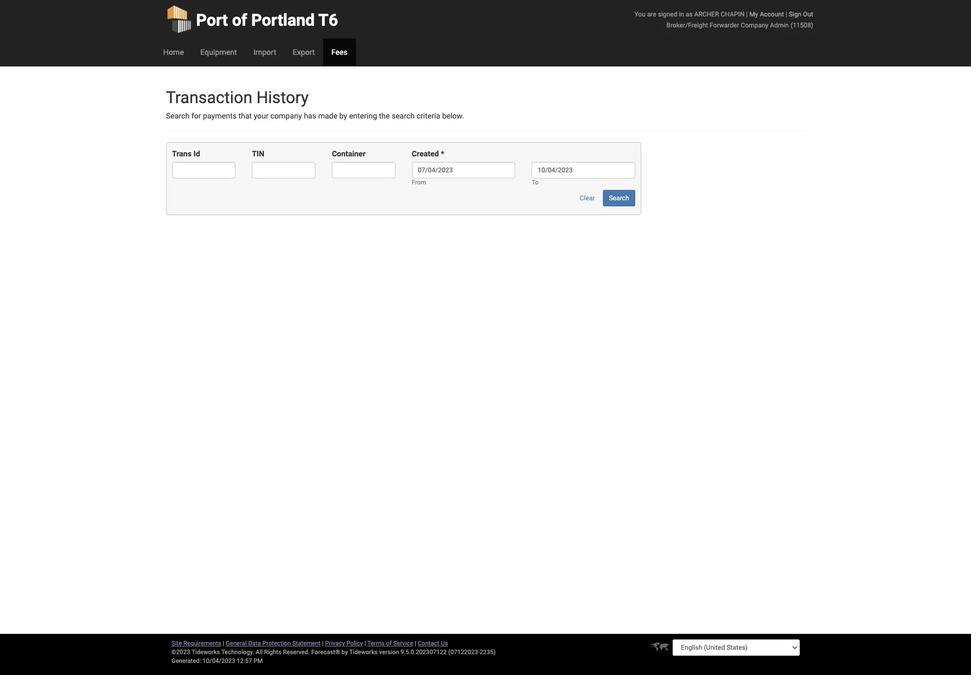 Task type: locate. For each thing, give the bounding box(es) containing it.
made
[[318, 111, 338, 120]]

transaction
[[166, 88, 252, 107]]

terms
[[368, 640, 385, 647]]

©2023 tideworks
[[172, 649, 220, 656]]

policy
[[347, 640, 363, 647]]

search
[[166, 111, 190, 120], [609, 195, 629, 202]]

|
[[747, 10, 748, 18], [786, 10, 788, 18], [223, 640, 224, 647], [322, 640, 324, 647], [365, 640, 366, 647], [415, 640, 416, 647]]

created *
[[412, 150, 445, 158]]

0 vertical spatial by
[[340, 111, 347, 120]]

by inside transaction history search for payments that your company has made by entering the search criteria below.
[[340, 111, 347, 120]]

Container text field
[[332, 162, 396, 179]]

tideworks
[[349, 649, 378, 656]]

12:57
[[237, 658, 252, 665]]

export button
[[285, 38, 323, 66]]

import
[[254, 48, 276, 57]]

TIN text field
[[252, 162, 316, 179]]

*
[[441, 150, 445, 158]]

1 horizontal spatial of
[[386, 640, 392, 647]]

by inside site requirements | general data protection statement | privacy policy | terms of service | contact us ©2023 tideworks technology. all rights reserved. forecast® by tideworks version 9.5.0.202307122 (07122023-2235) generated: 10/04/2023 12:57 pm
[[342, 649, 348, 656]]

0 horizontal spatial search
[[166, 111, 190, 120]]

1 vertical spatial by
[[342, 649, 348, 656]]

0 horizontal spatial of
[[232, 10, 247, 30]]

id
[[194, 150, 200, 158]]

1 vertical spatial of
[[386, 640, 392, 647]]

forwarder
[[710, 21, 740, 29]]

requirements
[[183, 640, 221, 647]]

generated:
[[172, 658, 201, 665]]

broker/freight
[[667, 21, 708, 29]]

as
[[686, 10, 693, 18]]

of up version
[[386, 640, 392, 647]]

my
[[750, 10, 759, 18]]

trans id
[[172, 150, 200, 158]]

(11508)
[[791, 21, 814, 29]]

1 horizontal spatial search
[[609, 195, 629, 202]]

| up 9.5.0.202307122
[[415, 640, 416, 647]]

account
[[760, 10, 784, 18]]

0 vertical spatial of
[[232, 10, 247, 30]]

| left general
[[223, 640, 224, 647]]

entering
[[349, 111, 377, 120]]

site
[[172, 640, 182, 647]]

search inside button
[[609, 195, 629, 202]]

out
[[804, 10, 814, 18]]

Trans Id text field
[[172, 162, 236, 179]]

terms of service link
[[368, 640, 413, 647]]

by right made on the left of the page
[[340, 111, 347, 120]]

search button
[[603, 190, 635, 207]]

of
[[232, 10, 247, 30], [386, 640, 392, 647]]

search inside transaction history search for payments that your company has made by entering the search criteria below.
[[166, 111, 190, 120]]

transaction history search for payments that your company has made by entering the search criteria below.
[[166, 88, 464, 120]]

version
[[379, 649, 399, 656]]

home button
[[155, 38, 192, 66]]

by down privacy policy link
[[342, 649, 348, 656]]

equipment button
[[192, 38, 245, 66]]

of right port
[[232, 10, 247, 30]]

1 vertical spatial search
[[609, 195, 629, 202]]

created
[[412, 150, 439, 158]]

you
[[635, 10, 646, 18]]

of inside site requirements | general data protection statement | privacy policy | terms of service | contact us ©2023 tideworks technology. all rights reserved. forecast® by tideworks version 9.5.0.202307122 (07122023-2235) generated: 10/04/2023 12:57 pm
[[386, 640, 392, 647]]

in
[[679, 10, 684, 18]]

the
[[379, 111, 390, 120]]

search left for
[[166, 111, 190, 120]]

by
[[340, 111, 347, 120], [342, 649, 348, 656]]

0 vertical spatial search
[[166, 111, 190, 120]]

Created * text field
[[412, 162, 516, 179]]

import button
[[245, 38, 285, 66]]

| left sign
[[786, 10, 788, 18]]

has
[[304, 111, 316, 120]]

search right the clear
[[609, 195, 629, 202]]

you are signed in as archer chapin | my account | sign out broker/freight forwarder company admin (11508)
[[635, 10, 814, 29]]



Task type: vqa. For each thing, say whether or not it's contained in the screenshot.
Port of Portland T6 Portland, Oregon
no



Task type: describe. For each thing, give the bounding box(es) containing it.
payments
[[203, 111, 237, 120]]

contact
[[418, 640, 439, 647]]

from
[[412, 179, 426, 186]]

site requirements | general data protection statement | privacy policy | terms of service | contact us ©2023 tideworks technology. all rights reserved. forecast® by tideworks version 9.5.0.202307122 (07122023-2235) generated: 10/04/2023 12:57 pm
[[172, 640, 496, 665]]

to
[[532, 179, 539, 186]]

admin
[[770, 21, 789, 29]]

signed
[[658, 10, 678, 18]]

equipment
[[200, 48, 237, 57]]

fees
[[331, 48, 348, 57]]

9.5.0.202307122
[[401, 649, 447, 656]]

general
[[226, 640, 247, 647]]

my account link
[[750, 10, 784, 18]]

container
[[332, 150, 366, 158]]

are
[[648, 10, 657, 18]]

that
[[239, 111, 252, 120]]

| left my
[[747, 10, 748, 18]]

tin
[[252, 150, 264, 158]]

trans
[[172, 150, 192, 158]]

home
[[163, 48, 184, 57]]

technology.
[[221, 649, 254, 656]]

fees button
[[323, 38, 356, 66]]

criteria
[[417, 111, 440, 120]]

10/04/2023
[[203, 658, 235, 665]]

MM/dd/yyyy text field
[[532, 162, 635, 179]]

all
[[256, 649, 263, 656]]

contact us link
[[418, 640, 448, 647]]

company
[[271, 111, 302, 120]]

port of portland t6 link
[[166, 0, 338, 38]]

clear button
[[574, 190, 601, 207]]

export
[[293, 48, 315, 57]]

below.
[[442, 111, 464, 120]]

protection
[[263, 640, 291, 647]]

archer
[[695, 10, 720, 18]]

service
[[393, 640, 413, 647]]

company
[[741, 21, 769, 29]]

(07122023-
[[449, 649, 480, 656]]

privacy policy link
[[325, 640, 363, 647]]

t6
[[319, 10, 338, 30]]

site requirements link
[[172, 640, 221, 647]]

pm
[[254, 658, 263, 665]]

port of portland t6
[[196, 10, 338, 30]]

search
[[392, 111, 415, 120]]

2235)
[[480, 649, 496, 656]]

portland
[[251, 10, 315, 30]]

clear
[[580, 195, 595, 202]]

statement
[[292, 640, 321, 647]]

history
[[257, 88, 309, 107]]

| up forecast®
[[322, 640, 324, 647]]

sign
[[789, 10, 802, 18]]

port
[[196, 10, 228, 30]]

forecast®
[[312, 649, 340, 656]]

rights
[[264, 649, 282, 656]]

reserved.
[[283, 649, 310, 656]]

your
[[254, 111, 269, 120]]

sign out link
[[789, 10, 814, 18]]

for
[[192, 111, 201, 120]]

data
[[248, 640, 261, 647]]

| up tideworks
[[365, 640, 366, 647]]

general data protection statement link
[[226, 640, 321, 647]]

us
[[441, 640, 448, 647]]

privacy
[[325, 640, 345, 647]]

chapin
[[721, 10, 745, 18]]



